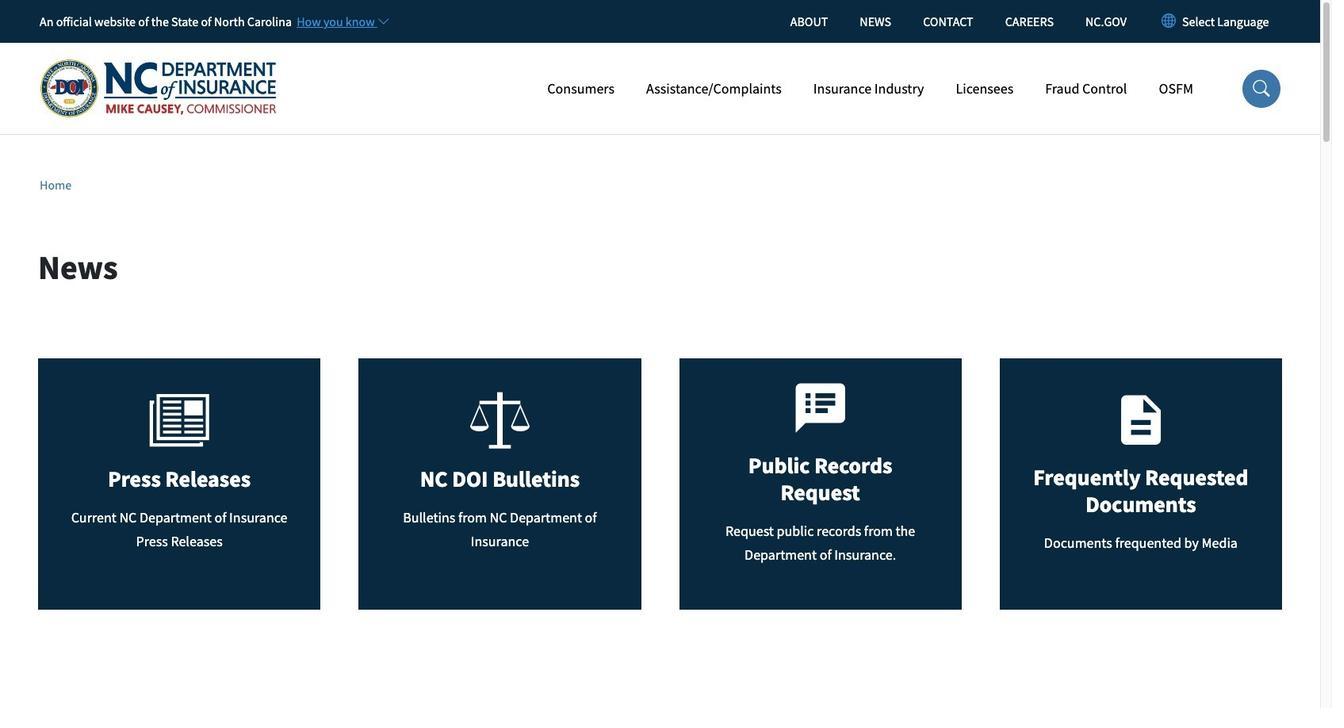 Task type: locate. For each thing, give the bounding box(es) containing it.
search image
[[1253, 80, 1270, 102]]



Task type: describe. For each thing, give the bounding box(es) containing it.
how you know image
[[377, 13, 390, 29]]

site header banner
[[0, 0, 1330, 135]]

home image
[[40, 59, 278, 118]]



Task type: vqa. For each thing, say whether or not it's contained in the screenshot.
Submit
no



